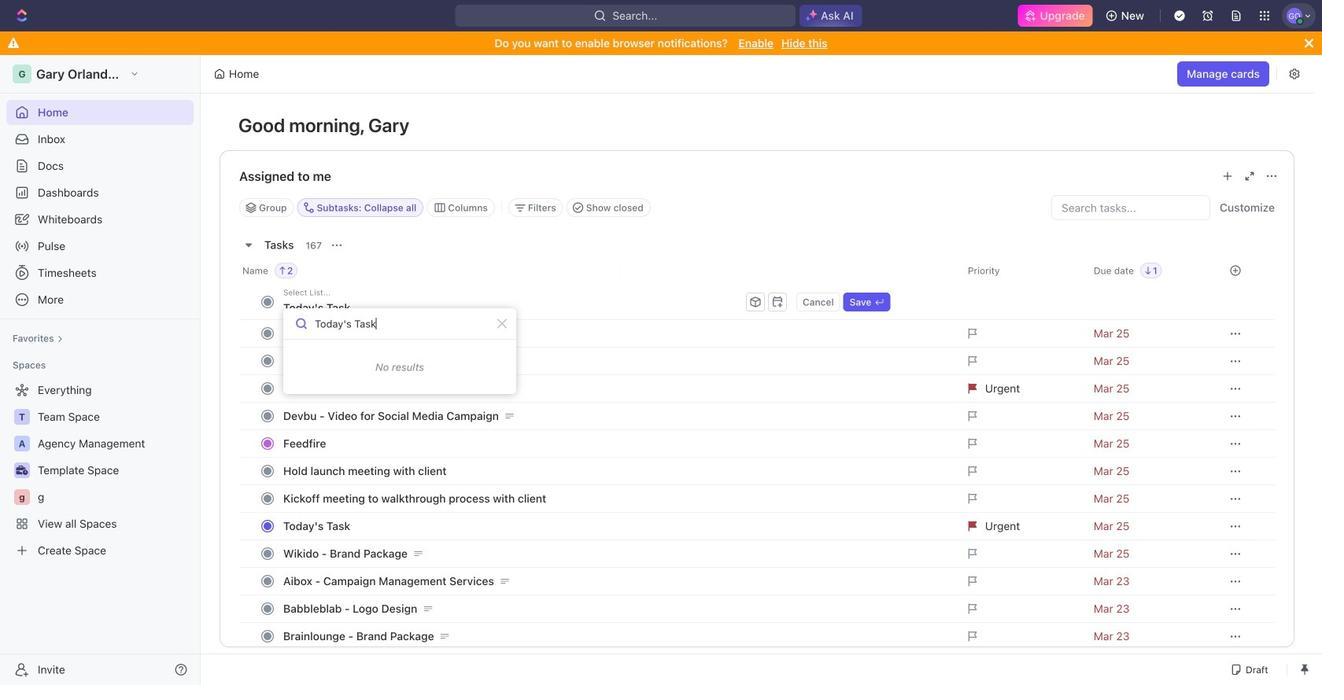 Task type: vqa. For each thing, say whether or not it's contained in the screenshot.
Search tasks... text box
yes



Task type: describe. For each thing, give the bounding box(es) containing it.
Search tasks... text field
[[1053, 196, 1210, 220]]

Task Name text field
[[283, 295, 743, 320]]



Task type: locate. For each thing, give the bounding box(es) containing it.
sidebar navigation
[[0, 55, 201, 686]]

tree inside sidebar navigation
[[6, 378, 194, 564]]

tree
[[6, 378, 194, 564]]

Search Spaces, Folders, Lists text field
[[283, 309, 516, 340]]



